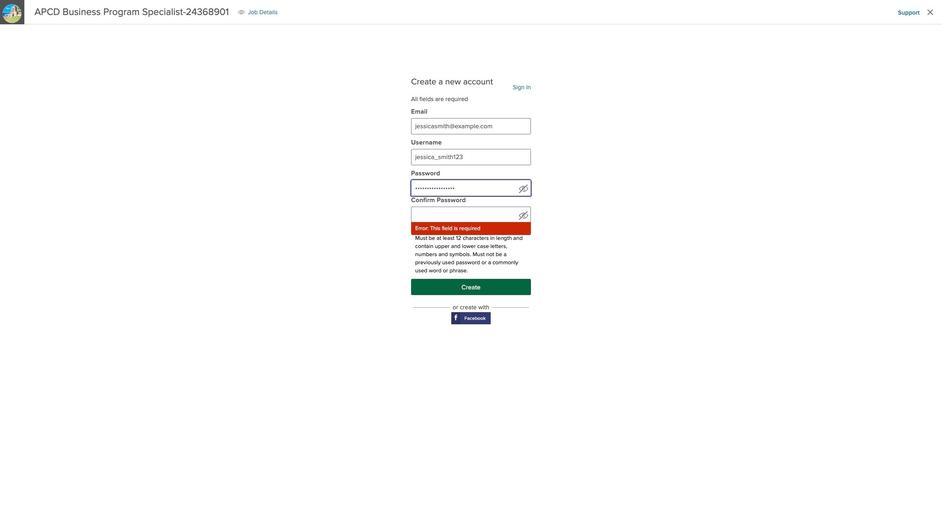 Task type: vqa. For each thing, say whether or not it's contained in the screenshot.
xs image
yes



Task type: locate. For each thing, give the bounding box(es) containing it.
0 vertical spatial click to show the password image
[[519, 184, 529, 194]]

None text field
[[411, 149, 531, 166]]

1 vertical spatial click to show the password image
[[519, 211, 529, 221]]

click to show the password image
[[519, 184, 529, 194], [519, 211, 529, 221]]

  password field
[[411, 207, 531, 223]]

1 click to show the password image from the top
[[519, 184, 529, 194]]

   password field
[[411, 180, 531, 196]]

None text field
[[411, 118, 531, 135]]

county of san diego image
[[0, 2, 24, 26]]



Task type: describe. For each thing, give the bounding box(es) containing it.
xs image
[[238, 9, 245, 15]]

2 click to show the password image from the top
[[519, 211, 529, 221]]



